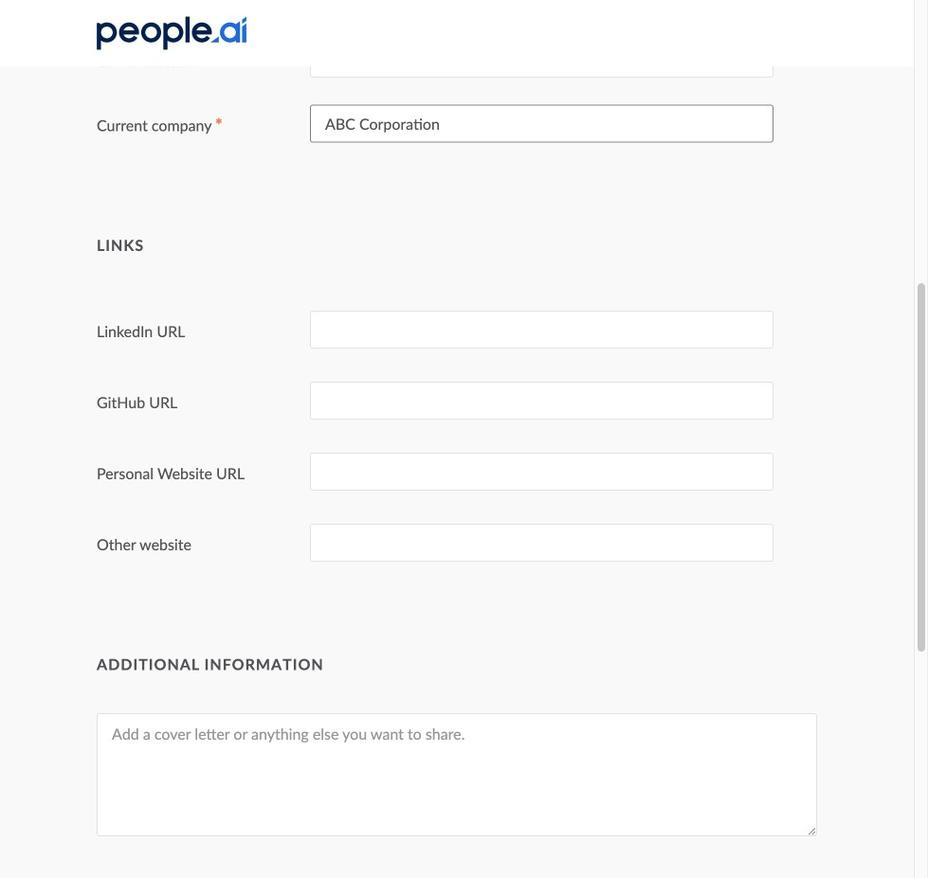 Task type: describe. For each thing, give the bounding box(es) containing it.
people.ai logo image
[[97, 17, 247, 50]]



Task type: locate. For each thing, give the bounding box(es) containing it.
None text field
[[310, 0, 774, 7], [310, 40, 774, 78], [310, 311, 774, 349], [310, 382, 774, 420], [310, 453, 774, 491], [310, 0, 774, 7], [310, 40, 774, 78], [310, 311, 774, 349], [310, 382, 774, 420], [310, 453, 774, 491]]

Add a cover letter or anything else you want to share. text field
[[97, 714, 817, 837]]

None text field
[[310, 105, 774, 143], [310, 524, 774, 562], [310, 105, 774, 143], [310, 524, 774, 562]]



Task type: vqa. For each thing, say whether or not it's contained in the screenshot.
NuvoAir logo
no



